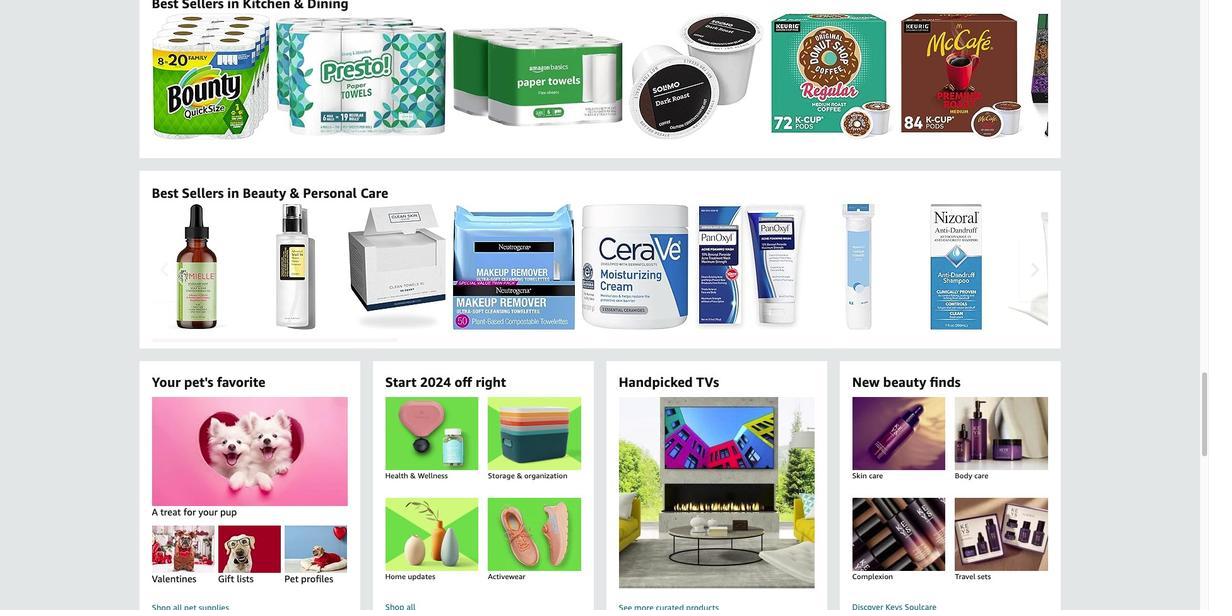 Task type: describe. For each thing, give the bounding box(es) containing it.
1 list from the top
[[152, 13, 1209, 140]]

clean skin club clean towels xl, 100% usda biobased face towel, disposable face towelette, makeup remover dry wipes,... image
[[347, 204, 446, 330]]

panoxyl acne foaming wash benzoyl peroxide 10% maximum strength antimicrobial, 5.5 oz image
[[695, 204, 806, 330]]

start
[[385, 375, 417, 390]]

storage & organization
[[488, 471, 568, 481]]

complexion image
[[840, 499, 957, 572]]

beauty
[[243, 186, 286, 201]]

cosrx snail mucin 96% power repairing essence 3.38 fl.oz 100ml, hydrating serum for face with snail secretion filtrate... image
[[276, 204, 315, 330]]

amazon basics hypoallergenic 100% cotton rounds, 100 count (previously solimo) image
[[842, 204, 875, 330]]

activewear image
[[476, 499, 593, 572]]

your
[[199, 507, 218, 518]]

tvs
[[696, 375, 719, 390]]

a treat for your pup image
[[111, 398, 389, 507]]

travel sets
[[955, 572, 991, 582]]

treat
[[160, 507, 181, 518]]

pet profiles
[[284, 574, 333, 585]]

& for storage
[[517, 471, 522, 481]]

gift lists image
[[214, 527, 285, 574]]

finds
[[930, 375, 961, 390]]

lists
[[237, 574, 254, 585]]

health & wellness
[[385, 471, 448, 481]]

updates
[[408, 572, 435, 582]]

wellness
[[418, 471, 448, 481]]

mielle organics rosemary mint scalp & hair strengthening oil for all hair types, 2 ounce image
[[169, 204, 227, 330]]

best
[[152, 186, 178, 201]]

amazon basics 2-ply paper towels, flex-sheets, 150 sheets per roll, 12 rolls (2 packs of 6), white image
[[452, 26, 623, 127]]

beauty
[[883, 375, 927, 390]]

& for health
[[410, 471, 416, 481]]

health
[[385, 471, 408, 481]]

2 list from the top
[[152, 204, 1209, 330]]

handpicked
[[619, 375, 693, 390]]

travel
[[955, 572, 976, 582]]

neutrogena cleansing fragrance free makeup remover face wipes, cleansing facial towelettes for waterproof makeup,... image
[[452, 204, 575, 330]]

carousel next slide image
[[1031, 263, 1040, 277]]

mccafe premium roast, single-serve keurig k-cup pods, medium roast coffee pods pods, 84 count image
[[900, 13, 1024, 140]]

pet profiles image
[[280, 527, 352, 574]]

la roche-posay toleriane double repair face moisturizer | daily moisturizer face cream with ceramide and niacinamide for... image
[[1008, 204, 1144, 330]]

the original donut shop regular keurig single-serve k-cup pods, medium roast coffee, 72 count (6 packs of 12) image
[[770, 13, 893, 140]]

care for skin care
[[869, 471, 883, 481]]

body care
[[955, 471, 989, 481]]

carousel previous slide image
[[160, 263, 169, 277]]

skin
[[852, 471, 867, 481]]

a treat for your pup
[[152, 507, 237, 518]]

skin care image
[[840, 398, 957, 471]]

body care link
[[943, 398, 1060, 493]]

pet
[[284, 574, 299, 585]]

gift
[[218, 574, 234, 585]]

sellers
[[182, 186, 224, 201]]

pet's
[[184, 375, 213, 390]]

sets
[[978, 572, 991, 582]]



Task type: locate. For each thing, give the bounding box(es) containing it.
&
[[290, 186, 300, 201], [410, 471, 416, 481], [517, 471, 522, 481]]

best sellers in beauty & personal care
[[152, 186, 388, 201]]

complexion link
[[840, 499, 957, 594]]

2 horizontal spatial &
[[517, 471, 522, 481]]

complexion
[[852, 572, 893, 582]]

nespresso capsules originalline,ispirazione variety pack, medium & dark roast espresso coffee, 50 count espresso coffee... image
[[1030, 13, 1200, 140]]

a
[[152, 507, 158, 518]]

1 care from the left
[[869, 471, 883, 481]]

valentines image
[[148, 527, 219, 574]]

& right beauty
[[290, 186, 300, 201]]

amazon brand - presto! flex-a-size paper towels, 158 sheet huge roll, 12 rolls (2 packs of 6), equivalent to 38 regular... image
[[276, 17, 446, 136]]

your
[[152, 375, 181, 390]]

valentines link
[[148, 527, 219, 586]]

1 horizontal spatial &
[[410, 471, 416, 481]]

travel sets image
[[943, 499, 1060, 572]]

body care image
[[943, 398, 1060, 471]]

organization
[[524, 471, 568, 481]]

in
[[227, 186, 239, 201]]

your pet's favorite
[[152, 375, 265, 390]]

1 vertical spatial list
[[152, 204, 1209, 330]]

off
[[455, 375, 472, 390]]

valentines
[[152, 574, 196, 585]]

body
[[955, 471, 972, 481]]

care right skin
[[869, 471, 883, 481]]

storage & organization link
[[476, 398, 593, 493]]

2024
[[420, 375, 451, 390]]

profiles
[[301, 574, 333, 585]]

care
[[361, 186, 388, 201]]

bounty quick size paper towels, white, 8 family rolls = 20 regular rolls image
[[152, 13, 269, 140]]

2 care from the left
[[974, 471, 989, 481]]

storage & organization image
[[476, 398, 593, 471]]

new
[[852, 375, 880, 390]]

skin care
[[852, 471, 883, 481]]

& right health
[[410, 471, 416, 481]]

care
[[869, 471, 883, 481], [974, 471, 989, 481]]

skin care link
[[840, 398, 957, 493]]

handpicked tvs
[[619, 375, 719, 390]]

for
[[184, 507, 196, 518]]

home updates
[[385, 572, 435, 582]]

start 2024 off right
[[385, 375, 506, 390]]

health & wellness image
[[373, 398, 490, 471]]

gift lists link
[[214, 527, 285, 586]]

health & wellness link
[[373, 398, 490, 493]]

1 horizontal spatial care
[[974, 471, 989, 481]]

amazon brand - solimo dark roast coffee pods, compatible with keurig 2.0 k-cup brewers 100 count(pack of 1) image
[[629, 13, 763, 140]]

& right storage
[[517, 471, 522, 481]]

pet profiles link
[[280, 527, 352, 586]]

activewear
[[488, 572, 526, 582]]

home updates image
[[373, 499, 490, 572]]

pup
[[220, 507, 237, 518]]

cerave moisturizing cream | body and face moisturizer for dry skin | body cream with hyaluronic acid and ceramides |... image
[[581, 204, 688, 330]]

handpicked tvs image
[[597, 398, 836, 589]]

home updates link
[[373, 499, 490, 594]]

right
[[476, 375, 506, 390]]

new beauty finds
[[852, 375, 961, 390]]

gift lists
[[218, 574, 254, 585]]

0 horizontal spatial &
[[290, 186, 300, 201]]

activewear link
[[476, 499, 593, 594]]

care for body care
[[974, 471, 989, 481]]

travel sets link
[[943, 499, 1060, 594]]

nizoral anti-dandruff shampoo with 1% ketoconazole, fresh scent, 7 fl oz image
[[930, 204, 982, 330]]

care right body
[[974, 471, 989, 481]]

storage
[[488, 471, 515, 481]]

a treat for your pup link
[[111, 398, 389, 519]]

favorite
[[217, 375, 265, 390]]

personal
[[303, 186, 357, 201]]

list
[[152, 13, 1209, 140], [152, 204, 1209, 330]]

home
[[385, 572, 406, 582]]

0 vertical spatial list
[[152, 13, 1209, 140]]

0 horizontal spatial care
[[869, 471, 883, 481]]



Task type: vqa. For each thing, say whether or not it's contained in the screenshot.
SEARCH AMAZON text box
no



